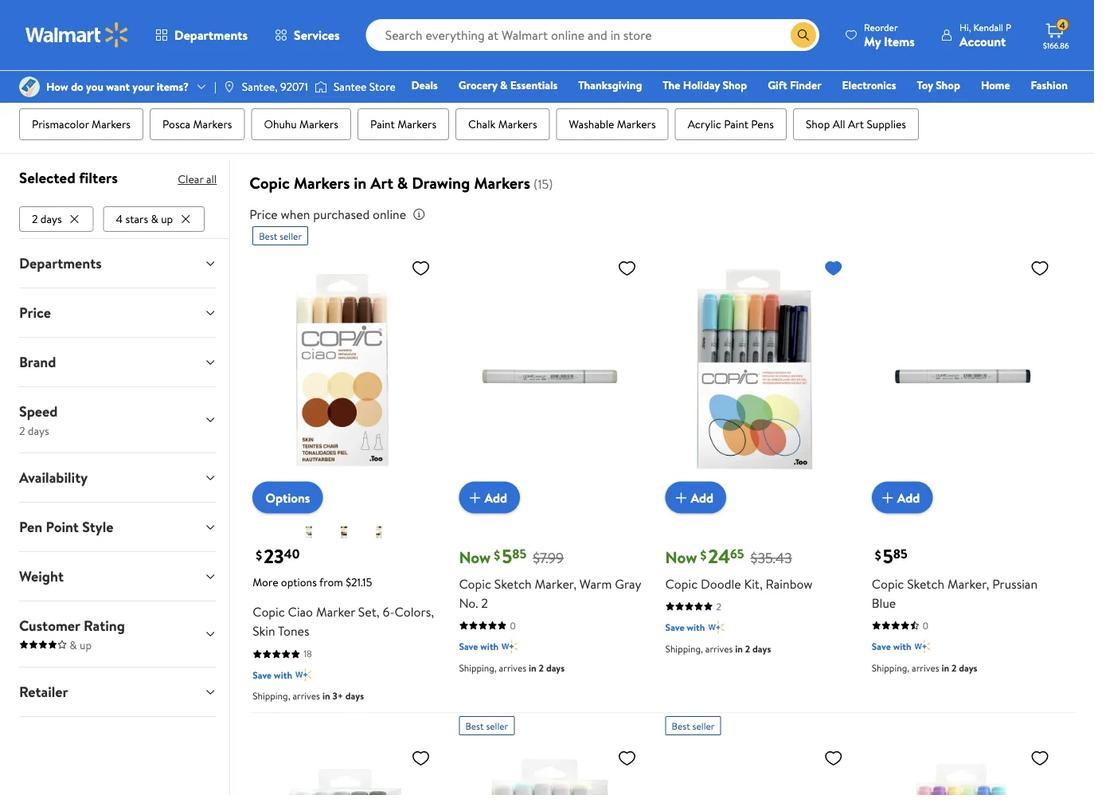 Task type: locate. For each thing, give the bounding box(es) containing it.
add to favorites list, copic ciao marker set, 6-colors, skin tones image
[[412, 258, 431, 278]]

washable markers link
[[557, 108, 669, 140]]

4 up $166.86
[[1060, 18, 1066, 32]]

ciao
[[288, 603, 313, 621]]

1 horizontal spatial best
[[466, 719, 484, 733]]

2 horizontal spatial best seller
[[672, 719, 715, 733]]

0 horizontal spatial 4
[[116, 211, 123, 227]]

4 stars & up list item
[[103, 203, 208, 232]]

walmart plus image for $35.43
[[709, 620, 725, 636]]

copic sketch marker, prussian blue image
[[872, 252, 1057, 501]]

1 horizontal spatial seller
[[486, 719, 509, 733]]

2 days list item
[[19, 203, 97, 232]]

4 $ from the left
[[876, 546, 882, 564]]

with left walmart plus icon
[[481, 640, 499, 654]]

0 horizontal spatial 0
[[510, 619, 516, 632]]

options
[[266, 489, 310, 507]]

4 stars & up button
[[103, 206, 205, 232]]

fashion registry
[[885, 77, 1069, 115]]

markers down how do you want your items?
[[92, 116, 131, 132]]

1 marker, from the left
[[535, 575, 577, 593]]

1 horizontal spatial all
[[417, 61, 428, 77]]

markers for posca
[[193, 116, 232, 132]]

shipping, down blue
[[872, 661, 910, 675]]

brand tab
[[6, 338, 230, 386]]

& right stars
[[151, 211, 158, 227]]

0 horizontal spatial shipping, arrives in 2 days
[[459, 661, 565, 675]]

1 vertical spatial walmart plus image
[[915, 639, 931, 655]]

days
[[41, 211, 62, 227], [28, 423, 49, 438], [753, 642, 772, 656], [547, 661, 565, 675], [960, 661, 978, 675], [346, 689, 364, 703]]

walmart plus image for 5
[[915, 639, 931, 655]]

2 horizontal spatial shipping, arrives in 2 days
[[872, 661, 978, 675]]

1 horizontal spatial 4
[[1060, 18, 1066, 32]]

1 horizontal spatial walmart plus image
[[709, 620, 725, 636]]

1 horizontal spatial now
[[666, 546, 698, 569]]

best seller for "copic sketch marker set, 6-colors, blending basics" image
[[466, 719, 509, 733]]

store
[[370, 79, 396, 94]]

| up posca markers
[[214, 79, 217, 94]]

2 horizontal spatial add button
[[872, 482, 933, 514]]

0 vertical spatial all
[[417, 61, 428, 77]]

1 85 from the left
[[513, 546, 527, 563]]

2 add to cart image from the left
[[879, 488, 898, 507]]

$ up blue
[[876, 546, 882, 564]]

washable markers
[[569, 116, 656, 132]]

1 vertical spatial up
[[80, 637, 92, 652]]

the holiday shop link
[[656, 77, 755, 94]]

departments down 2 days button
[[19, 253, 102, 273]]

departments up items?
[[175, 26, 248, 44]]

add to cart image
[[672, 488, 691, 507], [879, 488, 898, 507]]

5
[[502, 543, 513, 570], [884, 543, 894, 570]]

2 horizontal spatial walmart plus image
[[915, 639, 931, 655]]

up inside customer rating 'tab'
[[80, 637, 92, 652]]

& inside grocery & essentials link
[[500, 77, 508, 93]]

paint
[[371, 116, 395, 132], [725, 116, 749, 132]]

point
[[46, 517, 79, 537]]

paint markers link
[[358, 108, 450, 140]]

marker, inside now $ 5 85 $7.99 copic sketch marker, warm gray no. 2
[[535, 575, 577, 593]]

shipping, arrives in 2 days down blue
[[872, 661, 978, 675]]

sponsored
[[1016, 10, 1060, 24]]

more options from $21.15
[[253, 574, 372, 590]]

1 0 from the left
[[510, 619, 516, 632]]

0 vertical spatial clear all button
[[383, 57, 434, 82]]

1 vertical spatial departments
[[19, 253, 102, 273]]

you
[[86, 79, 104, 94]]

skin
[[253, 622, 275, 640]]

1 horizontal spatial add to cart image
[[879, 488, 898, 507]]

add button for $35.43
[[666, 482, 727, 514]]

walmart plus image
[[709, 620, 725, 636], [915, 639, 931, 655], [296, 667, 312, 683]]

in-
[[49, 61, 63, 77]]

1 add button from the left
[[459, 482, 520, 514]]

paint down store
[[371, 116, 395, 132]]

best seller down 'when'
[[259, 229, 302, 243]]

1 horizontal spatial departments
[[175, 26, 248, 44]]

$ inside $ 23 40
[[256, 546, 262, 564]]

how do you want your items?
[[46, 79, 189, 94]]

with down blue
[[894, 640, 912, 654]]

price inside dropdown button
[[19, 303, 51, 323]]

from
[[320, 574, 343, 590]]

departments button
[[142, 16, 261, 54], [6, 239, 230, 287]]

save for $7.99
[[459, 640, 478, 654]]

save for 5
[[872, 640, 892, 654]]

rating
[[84, 616, 125, 636]]

1 horizontal spatial clear
[[389, 61, 415, 77]]

save with left walmart plus icon
[[459, 640, 499, 654]]

no.
[[459, 594, 479, 612]]

prismacolor markers link
[[19, 108, 143, 140]]

shop left all
[[806, 116, 831, 132]]

1 horizontal spatial clear all
[[389, 61, 428, 77]]

markers down deals link
[[398, 116, 437, 132]]

arrives for 5
[[912, 661, 940, 675]]

markers right the 'posca'
[[193, 116, 232, 132]]

& right the "grocery"
[[500, 77, 508, 93]]

list
[[19, 203, 217, 232]]

save with down blue
[[872, 640, 912, 654]]

speed
[[19, 401, 58, 421]]

availability
[[19, 468, 88, 488]]

in-store button
[[19, 57, 105, 82]]

1 vertical spatial price
[[19, 303, 51, 323]]

hi, kendall p account
[[960, 20, 1012, 50]]

1 horizontal spatial  image
[[315, 79, 327, 95]]

departments button down stars
[[6, 239, 230, 287]]

2 horizontal spatial seller
[[693, 719, 715, 733]]

paint left pens
[[725, 116, 749, 132]]

markers for copic
[[294, 172, 350, 194]]

with for $35.43
[[687, 621, 706, 634]]

customer rating tab
[[6, 601, 230, 667]]

copic left the doodle
[[666, 575, 698, 593]]

0 horizontal spatial walmart plus image
[[296, 667, 312, 683]]

copic up blue
[[872, 575, 905, 593]]

price tab
[[6, 288, 230, 337]]

walmart plus image
[[502, 639, 518, 655]]

add for $35.43
[[691, 489, 714, 506]]

departments tab
[[6, 239, 230, 287]]

0 horizontal spatial clear all
[[178, 171, 217, 187]]

save with for $7.99
[[459, 640, 499, 654]]

1 add to cart image from the left
[[672, 488, 691, 507]]

electronics link
[[836, 77, 904, 94]]

copic inside copic ciao marker set, 6-colors, skin tones
[[253, 603, 285, 621]]

1 add from the left
[[485, 489, 508, 506]]

0 vertical spatial clear all
[[389, 61, 428, 77]]

1 vertical spatial art
[[371, 172, 394, 194]]

sketch inside copic sketch marker, prussian blue
[[908, 575, 945, 593]]

1 now from the left
[[459, 546, 491, 569]]

with down the doodle
[[687, 621, 706, 634]]

markers for paint
[[398, 116, 437, 132]]

1 horizontal spatial add
[[691, 489, 714, 506]]

0 horizontal spatial price
[[19, 303, 51, 323]]

copic up skin
[[253, 603, 285, 621]]

clear up store
[[389, 61, 415, 77]]

add
[[485, 489, 508, 506], [691, 489, 714, 506], [898, 489, 921, 506]]

seller down 'when'
[[280, 229, 302, 243]]

85
[[513, 546, 527, 563], [894, 546, 908, 563]]

shipping, arrives in 2 days down walmart plus icon
[[459, 661, 565, 675]]

now inside now $ 5 85 $7.99 copic sketch marker, warm gray no. 2
[[459, 546, 491, 569]]

copic inside copic sketch marker, prussian blue
[[872, 575, 905, 593]]

best seller up "copic sketch marker set, 6-colors, blending basics" image
[[466, 719, 509, 733]]

markers right ohuhu
[[300, 116, 339, 132]]

prismacolor
[[32, 116, 89, 132]]

2 0 from the left
[[923, 619, 929, 632]]

 image for santee, 92071
[[223, 80, 236, 93]]

copic inside now $ 5 85 $7.99 copic sketch marker, warm gray no. 2
[[459, 575, 492, 593]]

walmart plus image down 18
[[296, 667, 312, 683]]

all up deals
[[417, 61, 428, 77]]

1 vertical spatial clear
[[178, 171, 204, 187]]

Search search field
[[366, 19, 820, 51]]

search icon image
[[798, 29, 810, 41]]

clear up the 4 stars & up 'list item'
[[178, 171, 204, 187]]

copic inside now $ 24 65 $35.43 copic doodle kit, rainbow
[[666, 575, 698, 593]]

& up 'online' on the top left of page
[[397, 172, 408, 194]]

$7.99
[[533, 548, 564, 568]]

clear all for clear all button to the left
[[178, 171, 217, 187]]

0 vertical spatial up
[[161, 211, 173, 227]]

0 horizontal spatial up
[[80, 637, 92, 652]]

1 horizontal spatial price
[[250, 206, 278, 223]]

 image
[[19, 77, 40, 97]]

 image
[[315, 79, 327, 95], [223, 80, 236, 93]]

1 horizontal spatial marker,
[[948, 575, 990, 593]]

markers up price when purchased online
[[294, 172, 350, 194]]

copic up 'when'
[[250, 172, 290, 194]]

now left 24
[[666, 546, 698, 569]]

best seller for copic ciao marker, mignonette image
[[672, 719, 715, 733]]

2 marker, from the left
[[948, 575, 990, 593]]

all down posca markers link
[[206, 171, 217, 187]]

3 add from the left
[[898, 489, 921, 506]]

shipping, arrives in 2 days for 5
[[459, 661, 565, 675]]

save with down the doodle
[[666, 621, 706, 634]]

3 $ from the left
[[701, 546, 707, 564]]

by
[[933, 61, 947, 78]]

 image right 92071
[[315, 79, 327, 95]]

& inside customer rating 'tab'
[[70, 637, 77, 652]]

0 horizontal spatial add
[[485, 489, 508, 506]]

0 horizontal spatial  image
[[223, 80, 236, 93]]

4 for 4
[[1060, 18, 1066, 32]]

deals link
[[404, 77, 445, 94]]

style
[[82, 517, 114, 537]]

toy
[[918, 77, 934, 93]]

1 horizontal spatial add button
[[666, 482, 727, 514]]

0 horizontal spatial sketch
[[495, 575, 532, 593]]

0 horizontal spatial |
[[214, 79, 217, 94]]

 image for santee store
[[315, 79, 327, 95]]

5 up blue
[[884, 543, 894, 570]]

one
[[946, 100, 970, 115]]

0 horizontal spatial 5
[[502, 543, 513, 570]]

up right stars
[[161, 211, 173, 227]]

2 85 from the left
[[894, 546, 908, 563]]

shipping, for 5
[[872, 661, 910, 675]]

0 vertical spatial 4
[[1060, 18, 1066, 32]]

1 horizontal spatial paint
[[725, 116, 749, 132]]

1 horizontal spatial best seller
[[466, 719, 509, 733]]

fashion link
[[1024, 77, 1076, 94]]

2 now from the left
[[666, 546, 698, 569]]

5 left $7.99
[[502, 543, 513, 570]]

2
[[32, 211, 38, 227], [19, 423, 25, 438], [482, 594, 488, 612], [717, 600, 722, 613], [746, 642, 751, 656], [539, 661, 544, 675], [952, 661, 957, 675]]

marker,
[[535, 575, 577, 593], [948, 575, 990, 593]]

2 vertical spatial walmart plus image
[[296, 667, 312, 683]]

customer
[[19, 616, 80, 636]]

colors,
[[395, 603, 434, 621]]

walmart plus image down the doodle
[[709, 620, 725, 636]]

the
[[663, 77, 681, 93]]

copic for 6-
[[253, 603, 285, 621]]

1 horizontal spatial |
[[953, 61, 956, 78]]

0 horizontal spatial all
[[206, 171, 217, 187]]

registry link
[[878, 99, 933, 116]]

price
[[250, 206, 278, 223], [19, 303, 51, 323]]

4
[[1060, 18, 1066, 32], [116, 211, 123, 227]]

0 horizontal spatial 85
[[513, 546, 527, 563]]

add to favorites list, copic ciao marker, mignonette image
[[825, 748, 844, 768]]

85 left $7.99
[[513, 546, 527, 563]]

copic up the no.
[[459, 575, 492, 593]]

0 vertical spatial clear
[[389, 61, 415, 77]]

best for copic ciao marker, mignonette image
[[672, 719, 691, 733]]

4 inside button
[[116, 211, 123, 227]]

markers for washable
[[617, 116, 656, 132]]

shipping, down the no.
[[459, 661, 497, 675]]

marker, left the prussian at the right of page
[[948, 575, 990, 593]]

speed 2 days
[[19, 401, 58, 438]]

add to favorites list, copic sketch marker set, 6-colors, blending basics image
[[618, 748, 637, 768]]

2 paint from the left
[[725, 116, 749, 132]]

markers right chalk
[[499, 116, 538, 132]]

0 horizontal spatial clear
[[178, 171, 204, 187]]

1 vertical spatial clear all
[[178, 171, 217, 187]]

&
[[500, 77, 508, 93], [397, 172, 408, 194], [151, 211, 158, 227], [70, 637, 77, 652]]

1 vertical spatial all
[[206, 171, 217, 187]]

copic for &
[[250, 172, 290, 194]]

all inside sort and filter section element
[[417, 61, 428, 77]]

price button
[[6, 288, 230, 337]]

 image left santee,
[[223, 80, 236, 93]]

gray
[[615, 575, 642, 593]]

| right by
[[953, 61, 956, 78]]

do
[[71, 79, 83, 94]]

0 vertical spatial walmart plus image
[[709, 620, 725, 636]]

with
[[687, 621, 706, 634], [481, 640, 499, 654], [894, 640, 912, 654], [274, 668, 292, 682]]

0 horizontal spatial art
[[371, 172, 394, 194]]

shop right toy
[[936, 77, 961, 93]]

& inside 4 stars & up button
[[151, 211, 158, 227]]

now for 5
[[459, 546, 491, 569]]

add button for 5
[[872, 482, 933, 514]]

best seller up copic ciao marker, mignonette image
[[672, 719, 715, 733]]

sketch
[[495, 575, 532, 593], [908, 575, 945, 593]]

shipping, for $7.99
[[459, 661, 497, 675]]

with up the "shipping, arrives in 3+ days"
[[274, 668, 292, 682]]

|
[[953, 61, 956, 78], [214, 79, 217, 94]]

shipping, arrives in 2 days down the doodle
[[666, 642, 772, 656]]

availability tab
[[6, 453, 230, 502]]

seller for "copic sketch marker set, 6-colors, blending basics" image
[[486, 719, 509, 733]]

holiday
[[684, 77, 720, 93]]

0 horizontal spatial paint
[[371, 116, 395, 132]]

clear all inside button
[[389, 61, 428, 77]]

in
[[354, 172, 367, 194], [736, 642, 743, 656], [529, 661, 537, 675], [942, 661, 950, 675], [323, 689, 330, 703]]

1 5 from the left
[[502, 543, 513, 570]]

add to cart image for 5
[[879, 488, 898, 507]]

1 $ from the left
[[256, 546, 262, 564]]

services
[[294, 26, 340, 44]]

sort by |
[[907, 61, 956, 78]]

sketch down $ 5 85
[[908, 575, 945, 593]]

price left 'when'
[[250, 206, 278, 223]]

0 for 5
[[923, 619, 929, 632]]

save with for $35.43
[[666, 621, 706, 634]]

marker, down $7.99
[[535, 575, 577, 593]]

shop right holiday
[[723, 77, 748, 93]]

0 horizontal spatial now
[[459, 546, 491, 569]]

& down "customer rating"
[[70, 637, 77, 652]]

1 horizontal spatial 5
[[884, 543, 894, 570]]

0 horizontal spatial best seller
[[259, 229, 302, 243]]

copic ciao marker set, 6-colors, pastels image
[[872, 742, 1057, 795]]

$ inside now $ 5 85 $7.99 copic sketch marker, warm gray no. 2
[[494, 546, 501, 564]]

clear all button down posca markers link
[[178, 167, 217, 192]]

remove from favorites list, copic doodle kit, rainbow image
[[825, 258, 844, 278]]

seller up copic ciao marker, mignonette image
[[693, 719, 715, 733]]

all for the top clear all button
[[417, 61, 428, 77]]

$21.15
[[346, 574, 372, 590]]

now
[[459, 546, 491, 569], [666, 546, 698, 569]]

2 $ from the left
[[494, 546, 501, 564]]

85 up blue
[[894, 546, 908, 563]]

4 left stars
[[116, 211, 123, 227]]

$
[[256, 546, 262, 564], [494, 546, 501, 564], [701, 546, 707, 564], [876, 546, 882, 564]]

clear inside sort and filter section element
[[389, 61, 415, 77]]

selected filters
[[19, 167, 118, 188]]

all for clear all button to the left
[[206, 171, 217, 187]]

$ left $7.99
[[494, 546, 501, 564]]

$ left 23
[[256, 546, 262, 564]]

1 horizontal spatial sketch
[[908, 575, 945, 593]]

ad disclaimer and feedback for skylinedisplayad image
[[1063, 10, 1076, 23]]

2 add button from the left
[[666, 482, 727, 514]]

0
[[510, 619, 516, 632], [923, 619, 929, 632]]

0 up walmart plus icon
[[510, 619, 516, 632]]

3 add button from the left
[[872, 482, 933, 514]]

prussian
[[993, 575, 1038, 593]]

0 horizontal spatial add to cart image
[[672, 488, 691, 507]]

grocery
[[459, 77, 498, 93]]

1 horizontal spatial shipping, arrives in 2 days
[[666, 642, 772, 656]]

best for "copic sketch marker set, 6-colors, blending basics" image
[[466, 719, 484, 733]]

2 5 from the left
[[884, 543, 894, 570]]

40
[[284, 546, 300, 563]]

2 horizontal spatial best
[[672, 719, 691, 733]]

add to cart image for $35.43
[[672, 488, 691, 507]]

arrives for $35.43
[[706, 642, 733, 656]]

your
[[133, 79, 154, 94]]

now up the no.
[[459, 546, 491, 569]]

now inside now $ 24 65 $35.43 copic doodle kit, rainbow
[[666, 546, 698, 569]]

1 horizontal spatial clear all button
[[383, 57, 434, 82]]

0 horizontal spatial departments
[[19, 253, 102, 273]]

1 horizontal spatial 0
[[923, 619, 929, 632]]

when
[[281, 206, 310, 223]]

1 sketch from the left
[[495, 575, 532, 593]]

1 horizontal spatial art
[[849, 116, 865, 132]]

clear all up deals
[[389, 61, 428, 77]]

markers inside 'link'
[[300, 116, 339, 132]]

2 inside speed 2 days
[[19, 423, 25, 438]]

2 sketch from the left
[[908, 575, 945, 593]]

in for 5
[[942, 661, 950, 675]]

save
[[666, 621, 685, 634], [459, 640, 478, 654], [872, 640, 892, 654], [253, 668, 272, 682]]

selected
[[19, 167, 76, 188]]

2 horizontal spatial add
[[898, 489, 921, 506]]

copic markers in art & drawing markers (15)
[[250, 172, 553, 194]]

options
[[281, 574, 317, 590]]

kit,
[[745, 575, 763, 593]]

1 vertical spatial 4
[[116, 211, 123, 227]]

add to favorites list, copic sketch marker, prussian blue image
[[1031, 258, 1050, 278]]

shipping, down the doodle
[[666, 642, 704, 656]]

0 vertical spatial price
[[250, 206, 278, 223]]

1 horizontal spatial up
[[161, 211, 173, 227]]

list containing 2 days
[[19, 203, 217, 232]]

0 vertical spatial art
[[849, 116, 865, 132]]

2 add from the left
[[691, 489, 714, 506]]

up inside button
[[161, 211, 173, 227]]

art up 'online' on the top left of page
[[371, 172, 394, 194]]

up down "customer rating"
[[80, 637, 92, 652]]

shipping, arrives in 2 days for 24
[[666, 642, 772, 656]]

0 down copic sketch marker, prussian blue
[[923, 619, 929, 632]]

reorder
[[865, 20, 899, 34]]

1 vertical spatial clear all button
[[178, 167, 217, 192]]

art right all
[[849, 116, 865, 132]]

0 vertical spatial departments
[[175, 26, 248, 44]]

seller up "copic sketch marker set, 6-colors, blending basics" image
[[486, 719, 509, 733]]

sketch up walmart plus icon
[[495, 575, 532, 593]]

0 horizontal spatial shop
[[723, 77, 748, 93]]

add to favorites list, copic ciao marker set, 6-colors, pastels image
[[1031, 748, 1050, 768]]

price up brand
[[19, 303, 51, 323]]

markers
[[92, 116, 131, 132], [193, 116, 232, 132], [300, 116, 339, 132], [398, 116, 437, 132], [499, 116, 538, 132], [617, 116, 656, 132], [294, 172, 350, 194], [474, 172, 531, 194]]

1 horizontal spatial shop
[[806, 116, 831, 132]]

markers right washable
[[617, 116, 656, 132]]

1 horizontal spatial 85
[[894, 546, 908, 563]]

0 horizontal spatial add button
[[459, 482, 520, 514]]

walmart plus image down copic sketch marker, prussian blue
[[915, 639, 931, 655]]

$ left 24
[[701, 546, 707, 564]]

0 vertical spatial departments button
[[142, 16, 261, 54]]

(15)
[[534, 175, 553, 193]]

clear all button up paint markers
[[383, 57, 434, 82]]

clear all down posca markers link
[[178, 171, 217, 187]]

departments button up items?
[[142, 16, 261, 54]]

clear
[[389, 61, 415, 77], [178, 171, 204, 187]]

0 horizontal spatial best
[[259, 229, 278, 243]]

| inside sort and filter section element
[[953, 61, 956, 78]]

0 horizontal spatial marker,
[[535, 575, 577, 593]]

chalk markers
[[469, 116, 538, 132]]



Task type: vqa. For each thing, say whether or not it's contained in the screenshot.
bottommost Price dropdown button
no



Task type: describe. For each thing, give the bounding box(es) containing it.
2 inside now $ 5 85 $7.99 copic sketch marker, warm gray no. 2
[[482, 594, 488, 612]]

3+
[[333, 689, 343, 703]]

toy shop
[[918, 77, 961, 93]]

tones
[[278, 622, 310, 640]]

save with up the "shipping, arrives in 3+ days"
[[253, 668, 292, 682]]

$ 23 40
[[256, 543, 300, 570]]

warm
[[580, 575, 612, 593]]

store
[[63, 61, 88, 77]]

thanksgiving link
[[572, 77, 650, 94]]

retailer button
[[6, 668, 230, 716]]

clear all for the top clear all button
[[389, 61, 428, 77]]

pen point style
[[19, 517, 114, 537]]

copic sketch marker set, 6-colors, blending basics image
[[459, 742, 644, 795]]

my
[[865, 32, 882, 50]]

add for 5
[[898, 489, 921, 506]]

retailer tab
[[6, 668, 230, 716]]

with for $7.99
[[481, 640, 499, 654]]

65
[[731, 546, 745, 563]]

copic sketch marker, warm gray no. 2 image
[[459, 252, 644, 501]]

2 horizontal spatial shop
[[936, 77, 961, 93]]

filters
[[79, 167, 118, 188]]

all
[[833, 116, 846, 132]]

doodle
[[701, 575, 742, 593]]

copic ciao marker set, 6-colors, skin tones image
[[253, 252, 437, 501]]

skin image
[[370, 522, 389, 542]]

92071
[[281, 79, 308, 94]]

the holiday shop
[[663, 77, 748, 93]]

how
[[46, 79, 68, 94]]

arrives for $7.99
[[499, 661, 527, 675]]

santee, 92071
[[242, 79, 308, 94]]

legal information image
[[413, 208, 426, 221]]

price for price
[[19, 303, 51, 323]]

0 for $7.99
[[510, 619, 516, 632]]

pen
[[19, 517, 42, 537]]

registry
[[885, 100, 926, 115]]

copic for blue
[[872, 575, 905, 593]]

weight button
[[6, 552, 230, 601]]

rainbow
[[766, 575, 813, 593]]

sort and filter section element
[[0, 44, 1095, 95]]

$35.43
[[751, 548, 793, 568]]

customer rating
[[19, 616, 125, 636]]

essentials
[[511, 77, 558, 93]]

85 inside now $ 5 85 $7.99 copic sketch marker, warm gray no. 2
[[513, 546, 527, 563]]

debit
[[973, 100, 1000, 115]]

5 inside now $ 5 85 $7.99 copic sketch marker, warm gray no. 2
[[502, 543, 513, 570]]

18
[[304, 647, 312, 661]]

ohuhu markers link
[[251, 108, 351, 140]]

add to favorites list, copic sketch marker set, 6-colors, grays image
[[412, 748, 431, 768]]

applied filters section element
[[19, 167, 118, 188]]

purchased
[[313, 206, 370, 223]]

2 inside button
[[32, 211, 38, 227]]

gift
[[768, 77, 788, 93]]

departments inside tab
[[19, 253, 102, 273]]

ohuhu markers
[[264, 116, 339, 132]]

2 days button
[[19, 206, 94, 232]]

prismacolor markers
[[32, 116, 131, 132]]

add to favorites list, copic sketch marker, warm gray no. 2 image
[[618, 258, 637, 278]]

options link
[[253, 482, 323, 514]]

availability button
[[6, 453, 230, 502]]

days inside 2 days button
[[41, 211, 62, 227]]

markers left (15)
[[474, 172, 531, 194]]

gift finder link
[[761, 77, 829, 94]]

0 horizontal spatial seller
[[280, 229, 302, 243]]

sort
[[907, 61, 930, 78]]

copic ciao marker set, 6-colors, skin tones
[[253, 603, 434, 640]]

add to cart image
[[466, 488, 485, 507]]

sketch inside now $ 5 85 $7.99 copic sketch marker, warm gray no. 2
[[495, 575, 532, 593]]

set,
[[358, 603, 380, 621]]

walmart image
[[26, 22, 129, 48]]

$ inside now $ 24 65 $35.43 copic doodle kit, rainbow
[[701, 546, 707, 564]]

weight tab
[[6, 552, 230, 601]]

fashion
[[1032, 77, 1069, 93]]

1 vertical spatial departments button
[[6, 239, 230, 287]]

save with for 5
[[872, 640, 912, 654]]

pens
[[752, 116, 774, 132]]

Walmart Site-Wide search field
[[366, 19, 820, 51]]

0 horizontal spatial clear all button
[[178, 167, 217, 192]]

acrylic paint pens
[[688, 116, 774, 132]]

more
[[253, 574, 279, 590]]

drawing
[[412, 172, 470, 194]]

thanksgiving
[[579, 77, 643, 93]]

markers for chalk
[[499, 116, 538, 132]]

gift finder
[[768, 77, 822, 93]]

santee store
[[334, 79, 396, 94]]

now for 24
[[666, 546, 698, 569]]

speed tab
[[6, 387, 230, 452]]

online
[[373, 206, 407, 223]]

24
[[709, 543, 731, 570]]

washable
[[569, 116, 615, 132]]

pen point style tab
[[6, 503, 230, 551]]

supplies
[[867, 116, 907, 132]]

in for $7.99
[[529, 661, 537, 675]]

copic ciao marker, mignonette image
[[666, 742, 850, 795]]

grocery & essentials
[[459, 77, 558, 93]]

now $ 5 85 $7.99 copic sketch marker, warm gray no. 2
[[459, 543, 642, 612]]

ohuhu
[[264, 116, 297, 132]]

markers for ohuhu
[[300, 116, 339, 132]]

posca markers link
[[150, 108, 245, 140]]

days inside speed 2 days
[[28, 423, 49, 438]]

price for price when purchased online
[[250, 206, 278, 223]]

p
[[1006, 20, 1012, 34]]

shipping, for $35.43
[[666, 642, 704, 656]]

want
[[106, 79, 130, 94]]

brights image
[[299, 522, 319, 542]]

shipping, down skin
[[253, 689, 290, 703]]

brand
[[19, 352, 56, 372]]

copic sketch marker set, 6-colors, grays image
[[253, 742, 437, 795]]

chalk markers link
[[456, 108, 550, 140]]

chalk
[[469, 116, 496, 132]]

electronics
[[843, 77, 897, 93]]

with for 5
[[894, 640, 912, 654]]

seller for copic ciao marker, mignonette image
[[693, 719, 715, 733]]

acrylic
[[688, 116, 722, 132]]

weight
[[19, 566, 64, 586]]

markers for prismacolor
[[92, 116, 131, 132]]

walmart+
[[1021, 100, 1069, 115]]

copic sketch marker, prussian blue
[[872, 575, 1038, 612]]

in for $35.43
[[736, 642, 743, 656]]

23
[[264, 543, 284, 570]]

1 paint from the left
[[371, 116, 395, 132]]

price when purchased online
[[250, 206, 407, 223]]

primary image
[[335, 522, 354, 542]]

marker
[[316, 603, 355, 621]]

acrylic paint pens link
[[675, 108, 787, 140]]

santee
[[334, 79, 367, 94]]

retailer
[[19, 682, 68, 702]]

shop all art supplies
[[806, 116, 907, 132]]

85 inside $ 5 85
[[894, 546, 908, 563]]

marker, inside copic sketch marker, prussian blue
[[948, 575, 990, 593]]

4 for 4 stars & up
[[116, 211, 123, 227]]

save for $35.43
[[666, 621, 685, 634]]

4 stars & up
[[116, 211, 173, 227]]

hi,
[[960, 20, 972, 34]]

$ inside $ 5 85
[[876, 546, 882, 564]]

copic doodle kit, rainbow image
[[666, 252, 850, 501]]

shipping, arrives in 3+ days
[[253, 689, 364, 703]]



